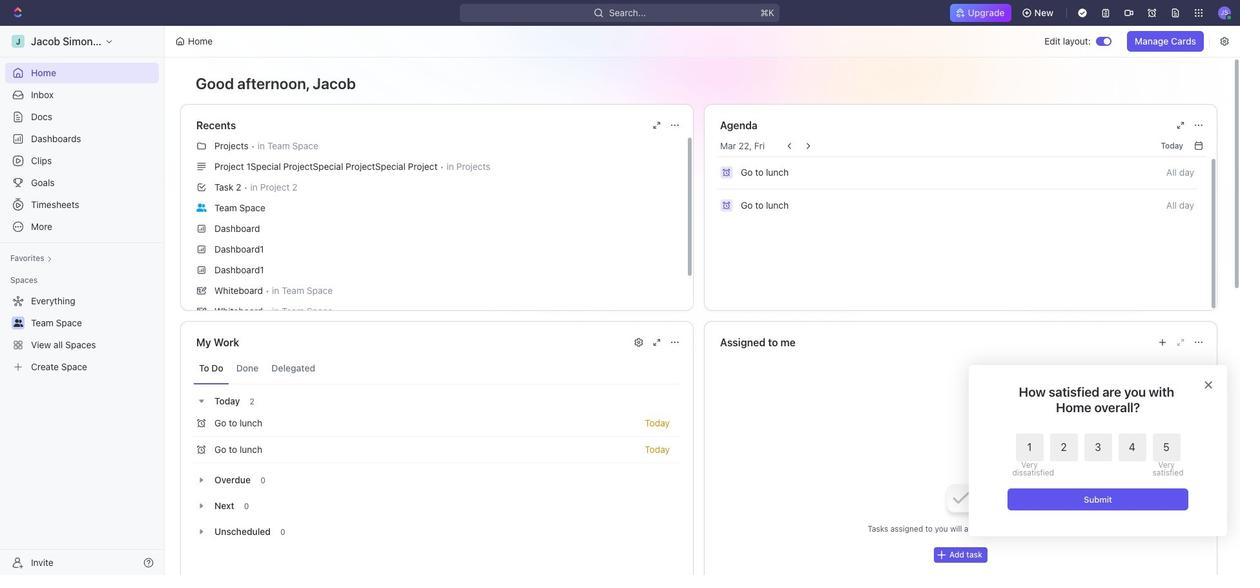 Task type: locate. For each thing, give the bounding box(es) containing it.
sidebar navigation
[[0, 26, 167, 575]]

user group image
[[13, 319, 23, 327]]

dialog
[[969, 365, 1228, 536]]

tree
[[5, 291, 159, 377]]

option group
[[1013, 434, 1181, 477]]

jacob simon's workspace, , element
[[12, 35, 25, 48]]



Task type: describe. For each thing, give the bounding box(es) containing it.
tree inside "sidebar" navigation
[[5, 291, 159, 377]]



Task type: vqa. For each thing, say whether or not it's contained in the screenshot.
tree in the "Sidebar" navigation
yes



